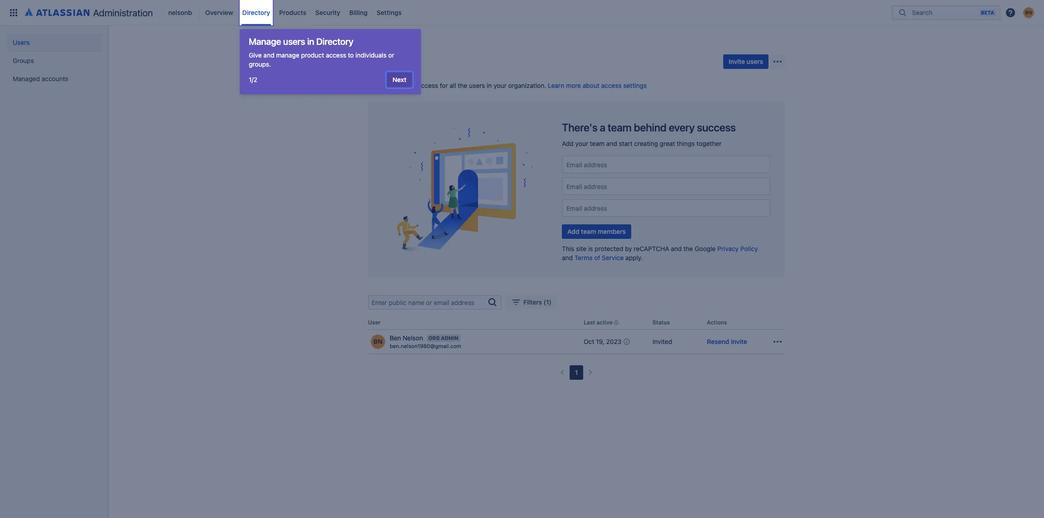 Task type: vqa. For each thing, say whether or not it's contained in the screenshot.
the topmost 'Directory'
yes



Task type: locate. For each thing, give the bounding box(es) containing it.
a
[[600, 121, 606, 134]]

(1)
[[544, 298, 552, 306]]

2 vertical spatial email address email field
[[566, 204, 767, 212]]

0 vertical spatial directory
[[242, 8, 270, 16]]

to
[[348, 51, 354, 59]]

nelsonb for the nelsonb link inside global navigation element
[[168, 8, 192, 16]]

add up this
[[568, 228, 580, 235]]

product inside manage users in directory give and manage product access to individuals or groups.
[[301, 51, 324, 59]]

behind
[[634, 121, 667, 134]]

admin
[[368, 45, 387, 53]]

1 horizontal spatial the
[[684, 245, 693, 253]]

1 vertical spatial nelsonb
[[398, 45, 421, 53]]

access left to
[[326, 51, 346, 59]]

your left organization.
[[494, 82, 507, 89]]

product down the or
[[393, 82, 416, 89]]

info image
[[613, 319, 620, 326]]

19,
[[596, 338, 605, 346]]

product right manage
[[301, 51, 324, 59]]

access inside manage users in directory give and manage product access to individuals or groups.
[[326, 51, 346, 59]]

ben.nelson1980@gmail.com
[[390, 343, 462, 349]]

Email address email field
[[566, 160, 767, 169], [566, 182, 767, 191], [566, 204, 767, 212]]

users down admin link
[[368, 57, 396, 69]]

users inside button
[[747, 58, 764, 65]]

directory
[[242, 8, 270, 16], [316, 36, 354, 47]]

0 vertical spatial email address email field
[[566, 160, 767, 169]]

0 horizontal spatial nelsonb link
[[166, 5, 195, 20]]

0 vertical spatial users
[[283, 36, 305, 47]]

beta
[[982, 9, 995, 15]]

invite users button
[[724, 54, 769, 69]]

access
[[326, 51, 346, 59], [418, 82, 438, 89], [602, 82, 622, 89]]

your
[[494, 82, 507, 89], [576, 140, 589, 147]]

settings
[[377, 8, 402, 16]]

access left for
[[418, 82, 438, 89]]

1 horizontal spatial nelsonb
[[398, 45, 421, 53]]

search icon image
[[898, 8, 909, 17]]

team down a
[[590, 140, 605, 147]]

in down security link
[[307, 36, 314, 47]]

1 horizontal spatial manage
[[368, 82, 392, 89]]

0 horizontal spatial directory
[[242, 8, 270, 16]]

1 horizontal spatial in
[[487, 82, 492, 89]]

invite
[[729, 58, 745, 65]]

0 vertical spatial manage
[[249, 36, 281, 47]]

manage left next
[[368, 82, 392, 89]]

0 vertical spatial the
[[458, 82, 468, 89]]

1 horizontal spatial product
[[393, 82, 416, 89]]

administration banner
[[0, 0, 1045, 25]]

add
[[562, 140, 574, 147], [568, 228, 580, 235]]

users up groups
[[13, 39, 30, 46]]

org
[[429, 335, 440, 341]]

2 horizontal spatial access
[[602, 82, 622, 89]]

members
[[598, 228, 626, 235]]

add down there's
[[562, 140, 574, 147]]

1 vertical spatial manage
[[368, 82, 392, 89]]

nelsonb right the or
[[398, 45, 421, 53]]

great
[[660, 140, 675, 147]]

directory inside global navigation element
[[242, 8, 270, 16]]

and right the recaptcha
[[671, 245, 682, 253]]

team for and
[[590, 140, 605, 147]]

0 horizontal spatial in
[[307, 36, 314, 47]]

policy
[[741, 245, 758, 253]]

success
[[697, 121, 736, 134]]

managed accounts link
[[7, 70, 102, 88]]

this
[[562, 245, 575, 253]]

last
[[584, 319, 595, 326]]

access right about
[[602, 82, 622, 89]]

or
[[388, 51, 395, 59]]

in
[[307, 36, 314, 47], [487, 82, 492, 89]]

1 horizontal spatial directory
[[316, 36, 354, 47]]

nelson
[[403, 334, 423, 342]]

privacy
[[718, 245, 739, 253]]

users for invite
[[747, 58, 764, 65]]

1 vertical spatial in
[[487, 82, 492, 89]]

in right all at the top left of the page
[[487, 82, 492, 89]]

manage
[[276, 51, 300, 59]]

0 horizontal spatial the
[[458, 82, 468, 89]]

1/2
[[249, 76, 257, 83]]

team
[[608, 121, 632, 134], [590, 140, 605, 147], [581, 228, 596, 235]]

users inside manage users in directory give and manage product access to individuals or groups.
[[283, 36, 305, 47]]

users right all at the top left of the page
[[469, 82, 485, 89]]

2 vertical spatial team
[[581, 228, 596, 235]]

your down there's
[[576, 140, 589, 147]]

0 horizontal spatial access
[[326, 51, 346, 59]]

1 vertical spatial the
[[684, 245, 693, 253]]

resend
[[707, 338, 730, 346]]

0 vertical spatial add
[[562, 140, 574, 147]]

info image
[[622, 337, 633, 347]]

1 email address email field from the top
[[566, 160, 767, 169]]

and
[[264, 51, 275, 59], [607, 140, 618, 147], [671, 245, 682, 253], [562, 254, 573, 262]]

admin link
[[368, 44, 387, 54]]

manage inside manage users in directory give and manage product access to individuals or groups.
[[249, 36, 281, 47]]

settings link
[[374, 5, 405, 20]]

0 horizontal spatial manage
[[249, 36, 281, 47]]

1 vertical spatial email address email field
[[566, 182, 767, 191]]

0 vertical spatial product
[[301, 51, 324, 59]]

1 vertical spatial users
[[747, 58, 764, 65]]

administration link
[[22, 5, 157, 20]]

nelsonb link inside global navigation element
[[166, 5, 195, 20]]

0 vertical spatial your
[[494, 82, 507, 89]]

users right invite
[[747, 58, 764, 65]]

0 horizontal spatial users
[[13, 39, 30, 46]]

0 vertical spatial nelsonb link
[[166, 5, 195, 20]]

nelsonb link left overview "link"
[[166, 5, 195, 20]]

1 horizontal spatial users
[[469, 82, 485, 89]]

user
[[368, 319, 381, 326]]

for
[[440, 82, 448, 89]]

nelsonb link right the or
[[398, 44, 421, 54]]

about
[[583, 82, 600, 89]]

atlassian image
[[25, 6, 90, 17], [25, 6, 90, 17]]

accounts
[[42, 75, 68, 83]]

1 vertical spatial product
[[393, 82, 416, 89]]

users up manage
[[283, 36, 305, 47]]

nelsonb left overview at the top of the page
[[168, 8, 192, 16]]

1 vertical spatial users
[[368, 57, 396, 69]]

users link
[[7, 34, 102, 52]]

is
[[589, 245, 593, 253]]

1 vertical spatial nelsonb link
[[398, 44, 421, 54]]

org admin
[[429, 335, 459, 341]]

actions
[[707, 319, 728, 326]]

2 horizontal spatial users
[[747, 58, 764, 65]]

1 vertical spatial team
[[590, 140, 605, 147]]

manage up give
[[249, 36, 281, 47]]

nelsonb inside global navigation element
[[168, 8, 192, 16]]

the right all at the top left of the page
[[458, 82, 468, 89]]

invited
[[653, 338, 673, 346]]

manage
[[249, 36, 281, 47], [368, 82, 392, 89]]

the inside this site is protected by recaptcha and the google privacy policy and terms of service apply.
[[684, 245, 693, 253]]

1 vertical spatial add
[[568, 228, 580, 235]]

0 horizontal spatial product
[[301, 51, 324, 59]]

users for manage
[[283, 36, 305, 47]]

directory left products
[[242, 8, 270, 16]]

0 vertical spatial team
[[608, 121, 632, 134]]

add inside button
[[568, 228, 580, 235]]

team up is
[[581, 228, 596, 235]]

0 horizontal spatial users
[[283, 36, 305, 47]]

invite
[[731, 338, 748, 346]]

1 horizontal spatial access
[[418, 82, 438, 89]]

more
[[566, 82, 581, 89]]

the left google
[[684, 245, 693, 253]]

1 horizontal spatial nelsonb link
[[398, 44, 421, 54]]

and up groups.
[[264, 51, 275, 59]]

the
[[458, 82, 468, 89], [684, 245, 693, 253]]

invite users
[[729, 58, 764, 65]]

directory up to
[[316, 36, 354, 47]]

managed accounts
[[13, 75, 68, 83]]

users
[[283, 36, 305, 47], [747, 58, 764, 65], [469, 82, 485, 89]]

0 horizontal spatial nelsonb
[[168, 8, 192, 16]]

0 vertical spatial nelsonb
[[168, 8, 192, 16]]

add team members button
[[562, 224, 632, 239]]

nelsonb link
[[166, 5, 195, 20], [398, 44, 421, 54]]

billing
[[350, 8, 368, 16]]

1 horizontal spatial your
[[576, 140, 589, 147]]

team right a
[[608, 121, 632, 134]]

nelsonb
[[168, 8, 192, 16], [398, 45, 421, 53]]

global navigation element
[[5, 0, 892, 25]]

learn more about access settings link
[[548, 82, 647, 89]]

0 vertical spatial in
[[307, 36, 314, 47]]

users
[[13, 39, 30, 46], [368, 57, 396, 69]]

Search field
[[910, 4, 980, 21]]

1 vertical spatial directory
[[316, 36, 354, 47]]



Task type: describe. For each thing, give the bounding box(es) containing it.
this site is protected by recaptcha and the google privacy policy and terms of service apply.
[[562, 245, 758, 262]]

there's
[[562, 121, 598, 134]]

and left start
[[607, 140, 618, 147]]

1
[[575, 369, 578, 377]]

groups link
[[7, 52, 102, 70]]

3 email address email field from the top
[[566, 204, 767, 212]]

0 vertical spatial users
[[13, 39, 30, 46]]

ben
[[390, 334, 401, 342]]

last active
[[584, 319, 613, 326]]

administration
[[93, 7, 153, 18]]

groups
[[13, 57, 34, 64]]

status
[[653, 319, 670, 326]]

privacy policy link
[[718, 245, 758, 253]]

2 email address email field from the top
[[566, 182, 767, 191]]

things
[[677, 140, 695, 147]]

give
[[249, 51, 262, 59]]

overview link
[[203, 5, 236, 20]]

settings
[[624, 82, 647, 89]]

service
[[602, 254, 624, 262]]

of
[[595, 254, 601, 262]]

pagination element
[[555, 366, 598, 380]]

admin
[[441, 335, 459, 341]]

apply.
[[626, 254, 643, 262]]

protected
[[595, 245, 624, 253]]

filters
[[524, 298, 542, 306]]

by
[[625, 245, 633, 253]]

security link
[[313, 5, 343, 20]]

learn
[[548, 82, 565, 89]]

add team members
[[568, 228, 626, 235]]

manage product access for all the users in your organization. learn more about access settings
[[368, 82, 647, 89]]

next
[[393, 76, 407, 83]]

billing link
[[347, 5, 371, 20]]

Enter public name or email address text field
[[369, 296, 487, 309]]

terms
[[575, 254, 593, 262]]

add your team and start creating great things together
[[562, 140, 722, 147]]

add for add your team and start creating great things together
[[562, 140, 574, 147]]

security
[[316, 8, 340, 16]]

organization.
[[509, 82, 547, 89]]

and down this
[[562, 254, 573, 262]]

directory inside manage users in directory give and manage product access to individuals or groups.
[[316, 36, 354, 47]]

team for behind
[[608, 121, 632, 134]]

directory link
[[240, 5, 273, 20]]

there's a team behind every success
[[562, 121, 736, 134]]

manage users in directory give and manage product access to individuals or groups.
[[249, 36, 395, 68]]

recaptcha
[[634, 245, 670, 253]]

individuals
[[356, 51, 387, 59]]

all
[[450, 82, 456, 89]]

managed
[[13, 75, 40, 83]]

team inside button
[[581, 228, 596, 235]]

creating
[[635, 140, 658, 147]]

oct
[[584, 338, 595, 346]]

search image
[[487, 297, 498, 308]]

filters (1)
[[524, 298, 552, 306]]

products
[[279, 8, 307, 16]]

2 vertical spatial users
[[469, 82, 485, 89]]

1 button
[[570, 366, 584, 380]]

site
[[576, 245, 587, 253]]

active
[[597, 319, 613, 326]]

nelsonb for the bottom the nelsonb link
[[398, 45, 421, 53]]

next button
[[387, 73, 412, 87]]

manage for product
[[368, 82, 392, 89]]

together
[[697, 140, 722, 147]]

1 vertical spatial your
[[576, 140, 589, 147]]

overview
[[205, 8, 233, 16]]

and inside manage users in directory give and manage product access to individuals or groups.
[[264, 51, 275, 59]]

in inside manage users in directory give and manage product access to individuals or groups.
[[307, 36, 314, 47]]

resend invite button
[[707, 337, 748, 347]]

2023
[[607, 338, 622, 346]]

google
[[695, 245, 716, 253]]

groups.
[[249, 60, 271, 68]]

terms of service link
[[575, 254, 624, 262]]

add for add team members
[[568, 228, 580, 235]]

manage for users
[[249, 36, 281, 47]]

filters (1) button
[[506, 295, 557, 310]]

oct 19, 2023
[[584, 338, 622, 346]]

0 horizontal spatial your
[[494, 82, 507, 89]]

products link
[[277, 5, 309, 20]]

start
[[619, 140, 633, 147]]

resend invite
[[707, 338, 748, 346]]

1 horizontal spatial users
[[368, 57, 396, 69]]

ben nelson
[[390, 334, 423, 342]]

every
[[669, 121, 695, 134]]



